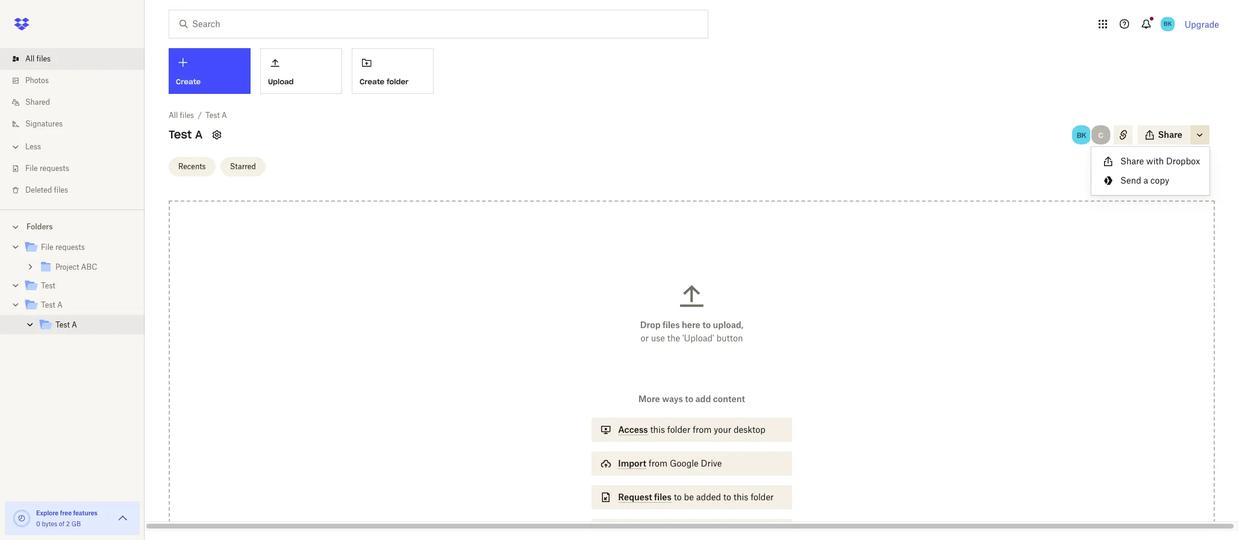 Task type: describe. For each thing, give the bounding box(es) containing it.
dropbox image
[[10, 12, 34, 36]]

here
[[682, 320, 700, 330]]

all for all files / test a
[[169, 111, 178, 120]]

more ways to add content
[[639, 394, 745, 404]]

folders button
[[0, 217, 145, 236]]

access
[[618, 425, 648, 435]]

test a for the bottom test a link
[[55, 320, 77, 329]]

0 vertical spatial test a
[[169, 128, 202, 142]]

list containing all files
[[0, 41, 145, 210]]

create folder
[[360, 77, 408, 86]]

more ways to add content element
[[589, 393, 794, 540]]

requests inside group
[[55, 243, 85, 252]]

send a copy
[[1120, 175, 1169, 186]]

desktop
[[734, 425, 765, 435]]

files for drop files here to upload, or use the 'upload' button
[[663, 320, 680, 330]]

files for all files / test a
[[180, 111, 194, 120]]

drive
[[701, 458, 722, 469]]

0 vertical spatial all files link
[[10, 48, 145, 70]]

signatures link
[[10, 113, 145, 135]]

import
[[618, 458, 646, 469]]

with
[[1146, 156, 1164, 166]]

all for all files
[[25, 54, 35, 63]]

send
[[1120, 175, 1141, 186]]

christinaovera9@gmail.com hasn't added this to their dropbox yet image
[[1090, 124, 1112, 146]]

1 horizontal spatial all files link
[[169, 110, 194, 122]]

share for share with dropbox
[[1120, 156, 1144, 166]]

send a copy menu item
[[1091, 171, 1210, 190]]

bytes
[[42, 520, 57, 528]]

share button
[[1138, 125, 1190, 145]]

0 vertical spatial test a link
[[205, 110, 227, 122]]

request files to be added to this folder
[[618, 492, 774, 502]]

1 vertical spatial file
[[41, 243, 53, 252]]

1 vertical spatial from
[[649, 458, 667, 469]]

request
[[618, 492, 652, 502]]

features
[[73, 510, 98, 517]]

your
[[714, 425, 731, 435]]

to left add
[[685, 394, 693, 404]]

0
[[36, 520, 40, 528]]

1 vertical spatial folder
[[667, 425, 690, 435]]

files for deleted files
[[54, 186, 68, 195]]

or
[[641, 333, 649, 343]]

deleted
[[25, 186, 52, 195]]

recents
[[178, 162, 206, 171]]

2
[[66, 520, 70, 528]]

upgrade
[[1185, 19, 1219, 29]]

starred button
[[220, 157, 266, 176]]

0 vertical spatial requests
[[40, 164, 69, 173]]

folders
[[27, 222, 53, 231]]

/
[[198, 111, 202, 120]]

quota usage element
[[12, 509, 31, 528]]

to inside 'drop files here to upload, or use the 'upload' button'
[[702, 320, 711, 330]]

deleted files
[[25, 186, 68, 195]]

to right added
[[723, 492, 731, 502]]

free
[[60, 510, 72, 517]]



Task type: locate. For each thing, give the bounding box(es) containing it.
0 vertical spatial file
[[25, 164, 38, 173]]

0 horizontal spatial this
[[650, 425, 665, 435]]

signatures
[[25, 119, 63, 128]]

added
[[696, 492, 721, 502]]

1 horizontal spatial folder
[[667, 425, 690, 435]]

0 horizontal spatial from
[[649, 458, 667, 469]]

all inside "list item"
[[25, 54, 35, 63]]

less image
[[10, 141, 22, 153]]

1 horizontal spatial all
[[169, 111, 178, 120]]

group containing file requests
[[0, 236, 145, 343]]

button
[[717, 333, 743, 343]]

share up send
[[1120, 156, 1144, 166]]

requests down folders button
[[55, 243, 85, 252]]

0 horizontal spatial all files link
[[10, 48, 145, 70]]

0 vertical spatial share
[[1158, 130, 1182, 140]]

all left the /
[[169, 111, 178, 120]]

files for all files
[[36, 54, 51, 63]]

folder right create
[[387, 77, 408, 86]]

test a for the middle test a link
[[41, 301, 63, 310]]

you're the owner image
[[1071, 124, 1092, 146]]

group
[[0, 236, 145, 343]]

explore
[[36, 510, 59, 517]]

list
[[0, 41, 145, 210]]

of
[[59, 520, 64, 528]]

drop files here to upload, or use the 'upload' button
[[640, 320, 743, 343]]

0 horizontal spatial all
[[25, 54, 35, 63]]

folder right added
[[751, 492, 774, 502]]

share up share with dropbox
[[1158, 130, 1182, 140]]

all files list item
[[0, 48, 145, 70]]

file requests
[[25, 164, 69, 173], [41, 243, 85, 252]]

create
[[360, 77, 384, 86]]

add
[[695, 394, 711, 404]]

gb
[[71, 520, 81, 528]]

1 vertical spatial test a
[[41, 301, 63, 310]]

files up the photos
[[36, 54, 51, 63]]

files inside 'drop files here to upload, or use the 'upload' button'
[[663, 320, 680, 330]]

1 horizontal spatial this
[[734, 492, 748, 502]]

upload,
[[713, 320, 743, 330]]

1 vertical spatial requests
[[55, 243, 85, 252]]

test
[[205, 111, 220, 120], [169, 128, 192, 142], [41, 281, 55, 290], [41, 301, 55, 310], [55, 320, 70, 329]]

starred
[[230, 162, 256, 171]]

file requests inside group
[[41, 243, 85, 252]]

1 vertical spatial file requests link
[[24, 240, 135, 256]]

0 horizontal spatial file
[[25, 164, 38, 173]]

share
[[1158, 130, 1182, 140], [1120, 156, 1144, 166]]

test inside test "link"
[[41, 281, 55, 290]]

requests
[[40, 164, 69, 173], [55, 243, 85, 252]]

google
[[670, 458, 699, 469]]

requests up deleted files
[[40, 164, 69, 173]]

from right the import
[[649, 458, 667, 469]]

1 horizontal spatial from
[[693, 425, 712, 435]]

1 vertical spatial all
[[169, 111, 178, 120]]

2 vertical spatial folder
[[751, 492, 774, 502]]

share inside button
[[1158, 130, 1182, 140]]

access this folder from your desktop
[[618, 425, 765, 435]]

folder down 'ways'
[[667, 425, 690, 435]]

a
[[222, 111, 227, 120], [195, 128, 202, 142], [57, 301, 63, 310], [72, 320, 77, 329]]

0 vertical spatial folder
[[387, 77, 408, 86]]

this
[[650, 425, 665, 435], [734, 492, 748, 502]]

from left your
[[693, 425, 712, 435]]

photos
[[25, 76, 49, 85]]

1 vertical spatial file requests
[[41, 243, 85, 252]]

all files link up shared link
[[10, 48, 145, 70]]

explore free features 0 bytes of 2 gb
[[36, 510, 98, 528]]

1 horizontal spatial share
[[1158, 130, 1182, 140]]

upgrade link
[[1185, 19, 1219, 29]]

dropbox
[[1166, 156, 1200, 166]]

more
[[639, 394, 660, 404]]

the
[[667, 333, 680, 343]]

folder inside button
[[387, 77, 408, 86]]

use
[[651, 333, 665, 343]]

all up the photos
[[25, 54, 35, 63]]

to right here
[[702, 320, 711, 330]]

1 vertical spatial all files link
[[169, 110, 194, 122]]

files right deleted
[[54, 186, 68, 195]]

shared
[[25, 98, 50, 107]]

recents button
[[169, 157, 215, 176]]

to left be
[[674, 492, 682, 502]]

0 vertical spatial file requests link
[[10, 158, 145, 180]]

this right access
[[650, 425, 665, 435]]

all files / test a
[[169, 111, 227, 120]]

0 vertical spatial this
[[650, 425, 665, 435]]

files up 'the'
[[663, 320, 680, 330]]

drop
[[640, 320, 660, 330]]

all
[[25, 54, 35, 63], [169, 111, 178, 120]]

'upload'
[[682, 333, 714, 343]]

create folder button
[[352, 48, 434, 94]]

deleted files link
[[10, 180, 145, 201]]

all files link left the /
[[169, 110, 194, 122]]

from
[[693, 425, 712, 435], [649, 458, 667, 469]]

1 vertical spatial this
[[734, 492, 748, 502]]

2 horizontal spatial folder
[[751, 492, 774, 502]]

test a
[[169, 128, 202, 142], [41, 301, 63, 310], [55, 320, 77, 329]]

ways
[[662, 394, 683, 404]]

files inside "more ways to add content" "element"
[[654, 492, 672, 502]]

less
[[25, 142, 41, 151]]

share inside menu item
[[1120, 156, 1144, 166]]

0 horizontal spatial share
[[1120, 156, 1144, 166]]

test a link
[[205, 110, 227, 122], [24, 298, 135, 314], [39, 317, 135, 334]]

files left be
[[654, 492, 672, 502]]

import from google drive
[[618, 458, 722, 469]]

to
[[702, 320, 711, 330], [685, 394, 693, 404], [674, 492, 682, 502], [723, 492, 731, 502]]

file requests up deleted files
[[25, 164, 69, 173]]

folder
[[387, 77, 408, 86], [667, 425, 690, 435], [751, 492, 774, 502]]

a
[[1144, 175, 1148, 186]]

2 vertical spatial test a link
[[39, 317, 135, 334]]

test link
[[24, 278, 135, 295]]

0 vertical spatial file requests
[[25, 164, 69, 173]]

file requests link down folders button
[[24, 240, 135, 256]]

0 horizontal spatial folder
[[387, 77, 408, 86]]

0 vertical spatial all
[[25, 54, 35, 63]]

file requests down folders button
[[41, 243, 85, 252]]

this right added
[[734, 492, 748, 502]]

content
[[713, 394, 745, 404]]

2 vertical spatial test a
[[55, 320, 77, 329]]

files for request files to be added to this folder
[[654, 492, 672, 502]]

file down folders
[[41, 243, 53, 252]]

1 horizontal spatial file
[[41, 243, 53, 252]]

file requests link inside group
[[24, 240, 135, 256]]

files inside "list item"
[[36, 54, 51, 63]]

file down "less"
[[25, 164, 38, 173]]

all files link
[[10, 48, 145, 70], [169, 110, 194, 122]]

files
[[36, 54, 51, 63], [180, 111, 194, 120], [54, 186, 68, 195], [663, 320, 680, 330], [654, 492, 672, 502]]

1 vertical spatial share
[[1120, 156, 1144, 166]]

copy
[[1151, 175, 1169, 186]]

file requests link
[[10, 158, 145, 180], [24, 240, 135, 256]]

file requests link up deleted files
[[10, 158, 145, 180]]

files left the /
[[180, 111, 194, 120]]

photos link
[[10, 70, 145, 92]]

be
[[684, 492, 694, 502]]

share with dropbox
[[1120, 156, 1200, 166]]

share with dropbox menu item
[[1091, 152, 1210, 171]]

1 vertical spatial test a link
[[24, 298, 135, 314]]

shared link
[[10, 92, 145, 113]]

all files
[[25, 54, 51, 63]]

share for share
[[1158, 130, 1182, 140]]

file
[[25, 164, 38, 173], [41, 243, 53, 252]]

0 vertical spatial from
[[693, 425, 712, 435]]



Task type: vqa. For each thing, say whether or not it's contained in the screenshot.
the /
yes



